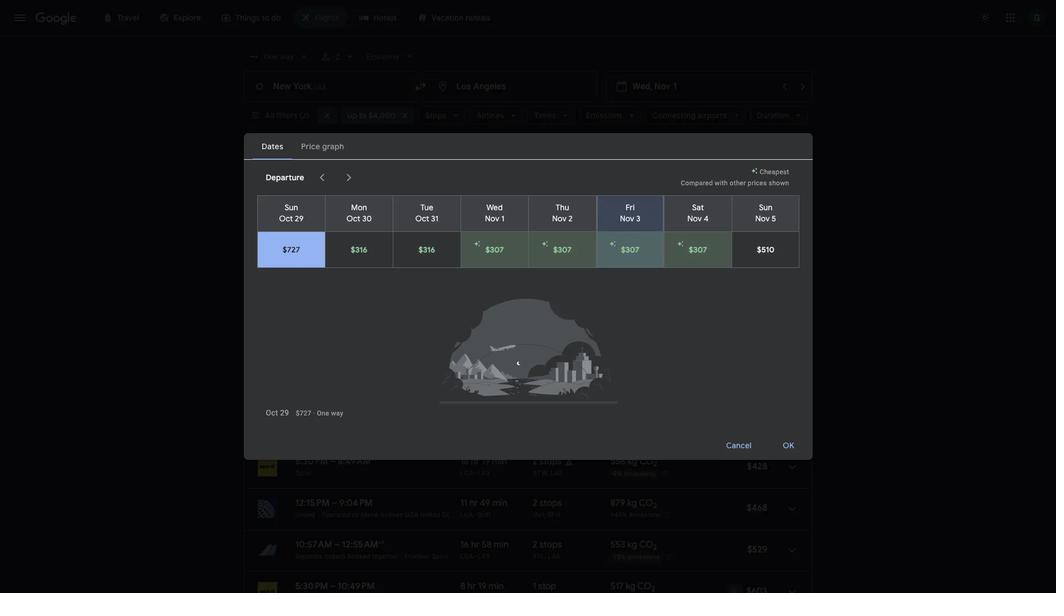 Task type: describe. For each thing, give the bounding box(es) containing it.
total duration 9 hr 59 min. element
[[460, 290, 533, 303]]

prices inside the find the best price region
[[285, 153, 308, 163]]

$727 button
[[259, 233, 324, 267]]

stops button
[[419, 107, 465, 124]]

727 US dollars text field
[[296, 410, 311, 418]]

603 US dollars text field
[[746, 587, 767, 594]]

sun nov 5
[[755, 203, 776, 224]]

1 stop flight. element for 1 stop 1 hr 4 min dfw
[[533, 373, 556, 386]]

585 button
[[607, 373, 665, 397]]

517 kg co
[[610, 582, 651, 593]]

leaves laguardia airport at 10:09 am on wednesday, november 1 and arrives at hollywood burbank airport at 9:59 pm on wednesday, november 1. element
[[295, 415, 375, 426]]

28
[[546, 303, 554, 311]]

5:30 pm for 5:30 pm – 10:49 pm
[[295, 582, 328, 593]]

all flights
[[244, 246, 291, 259]]

departure time: 5:30 pm. text field for 5:30 pm – 8:49 am + 1
[[295, 457, 328, 468]]

1 fees from the left
[[341, 263, 355, 271]]

Departure time: 12:15 PM. text field
[[295, 498, 330, 509]]

1 vertical spatial spirit
[[432, 553, 448, 561]]

oct for tue
[[415, 214, 429, 224]]

stop for 1 stop 2 hr 28 min
[[538, 290, 556, 301]]

pays
[[372, 211, 389, 220]]

– inside "10:57 am – 12:55 am + 1"
[[334, 540, 340, 551]]

59
[[478, 290, 488, 301]]

1 inside "10:57 am – 12:55 am + 1"
[[381, 539, 384, 547]]

oct left $727 text field on the bottom left of the page
[[266, 409, 278, 418]]

bur inside 8 hr 50 min lga – bur
[[478, 387, 491, 394]]

duration button
[[750, 107, 808, 124]]

2 the from the left
[[464, 211, 475, 220]]

5:30 pm – 10:49 pm
[[295, 582, 375, 593]]

2 $307 from the left
[[553, 245, 571, 255]]

total duration 18 hr 19 min. element
[[460, 457, 533, 469]]

bur inside "11 hr 10 min lga bur"
[[478, 345, 491, 353]]

8:49 am
[[338, 457, 371, 468]]

19 for 8
[[478, 582, 486, 593]]

connecting airports button
[[646, 107, 746, 124]]

49
[[480, 498, 490, 509]]

bag
[[464, 263, 476, 271]]

2 inside 2 popup button
[[336, 52, 340, 61]]

879
[[610, 498, 625, 509]]

1 you from the left
[[391, 211, 404, 220]]

2 $316 button from the left
[[393, 233, 460, 267]]

emissions
[[586, 111, 622, 121]]

min for 9 hr 59 min
[[490, 290, 505, 301]]

18 hr 19 min lga – lax
[[460, 457, 507, 478]]

16 hr 58 min lga – lax
[[460, 540, 509, 561]]

nov for thu nov 2
[[552, 214, 566, 224]]

ok
[[783, 441, 795, 451]]

hr for 8 hr 50 min
[[467, 373, 476, 384]]

$468
[[747, 503, 767, 514]]

stops for 2 stops atl , las
[[539, 540, 562, 551]]

shown
[[769, 179, 789, 187]]

co for 553 kg co 2
[[639, 540, 653, 551]]

9:04 pm
[[339, 498, 372, 509]]

1 stop 2 hr 28 min
[[533, 290, 568, 311]]

hr for 11 hr 10 min
[[469, 332, 478, 343]]

1 united from the left
[[295, 512, 315, 519]]

1 $307 button from the left
[[461, 233, 528, 267]]

graph
[[780, 157, 801, 167]]

10:49 pm
[[338, 582, 375, 593]]

separate tickets booked together. this trip includes tickets from multiple airlines. missed connections may be protected by kiwi.com.. element
[[295, 553, 398, 561]]

3 1 stop flight. element from the top
[[533, 582, 556, 594]]

5:30 pm – 8:49 am + 1
[[295, 456, 376, 468]]

hr for 18 hr 19 min
[[471, 457, 479, 468]]

date
[[682, 157, 699, 167]]

1 inside the wed nov 1
[[501, 214, 504, 224]]

date grid
[[682, 157, 716, 167]]

thu
[[555, 203, 569, 213]]

Arrival time: 12:55 AM on  Thursday, November 2. text field
[[342, 539, 384, 551]]

up to $4,000
[[348, 111, 396, 121]]

– inside 8 hr 50 min lga – bur
[[473, 387, 478, 394]]

airlines inside all flights main content
[[380, 512, 403, 519]]

– left 10:49 pm
[[330, 582, 336, 593]]

one
[[317, 410, 329, 418]]

departure
[[266, 173, 304, 183]]

wed
[[486, 203, 503, 213]]

sat nov 4
[[687, 203, 708, 224]]

las inside 2 stops atl , las
[[548, 553, 560, 561]]

$510
[[757, 245, 774, 255]]

passenger assistance button
[[528, 263, 596, 271]]

google
[[345, 211, 370, 220]]

track
[[262, 153, 283, 163]]

express
[[535, 512, 559, 519]]

total duration 8 hr 50 min. element
[[460, 373, 533, 386]]

New feature text field
[[354, 197, 379, 208]]

compared with other prices shown
[[681, 179, 789, 187]]

total duration 8 hr 19 min. element
[[460, 582, 533, 594]]

emissions for 558
[[624, 471, 656, 478]]

2 inside 558 kg co 2
[[653, 460, 657, 470]]

Arrival time: 9:04 PM. text field
[[339, 498, 372, 509]]

30
[[362, 214, 371, 224]]

all for all flights
[[244, 246, 257, 259]]

total duration 16 hr 58 min. element
[[460, 540, 533, 553]]

hr inside 1 stop 2 hr 28 min
[[538, 303, 545, 311]]

fri
[[625, 203, 634, 213]]

hr for 11 hr 49 min
[[469, 498, 478, 509]]

separate tickets booked together
[[295, 553, 398, 561]]

+ for 8:49 am
[[371, 456, 374, 463]]

cheapest
[[760, 168, 789, 176]]

2 stops
[[533, 457, 562, 468]]

min down 16 hr 58 min lga – lax
[[489, 582, 504, 593]]

stop for 1 stop
[[538, 582, 556, 593]]

compared
[[681, 179, 713, 187]]

1 $316 button from the left
[[325, 233, 392, 267]]

, inside 2 stops iah , sfo
[[544, 512, 546, 519]]

flights,
[[319, 211, 343, 220]]

scroll left image
[[315, 171, 329, 184]]

2 inside 553 kg co 2
[[653, 543, 657, 553]]

price guarantee
[[284, 197, 350, 208]]

$428
[[747, 462, 767, 473]]

4 inside 'sat nov 4'
[[703, 214, 708, 224]]

dtw , las
[[533, 470, 563, 478]]

10%
[[613, 554, 626, 562]]

$727 · one way
[[296, 410, 343, 418]]

co for 879 kg co 2
[[639, 498, 653, 509]]

with
[[715, 179, 728, 187]]

hr for 9 hr 59 min
[[468, 290, 476, 301]]

layover (1 of 2) is a 2 hr layover at detroit metropolitan wayne county airport in detroit. layover (2 of 2) is a 8 hr 25 min overnight layover at harry reid international airport in las vegas. element
[[533, 469, 605, 478]]

2 fees from the left
[[477, 263, 491, 271]]

thu nov 2
[[552, 203, 572, 224]]

2 inside 2 stops iah , sfo
[[533, 498, 537, 509]]

9 hr 59 min bur
[[460, 290, 505, 311]]

grid
[[701, 157, 716, 167]]

times button
[[527, 107, 575, 124]]

1 down total duration 8 hr 50 min. element
[[533, 387, 537, 394]]

2 you from the left
[[538, 211, 551, 220]]

sort
[[766, 261, 782, 271]]

co for 517 kg co
[[637, 582, 651, 593]]

2 dba from the left
[[498, 512, 511, 519]]

lga for 11 hr 49 min
[[460, 512, 473, 519]]

layover (1 of 1) is a 2 hr 28 min layover at dallas/fort worth international airport in dallas. element
[[533, 303, 605, 312]]

las inside layover (1 of 2) is a 2 hr layover at detroit metropolitan wayne county airport in detroit. layover (2 of 2) is a 8 hr 25 min overnight layover at harry reid international airport in las vegas. element
[[550, 470, 563, 478]]

include
[[265, 263, 287, 271]]

lga for 11 hr 10 min
[[460, 345, 473, 353]]

nov 1
[[327, 153, 347, 163]]

, inside layover (1 of 2) is a 1 hr 22 min layover at dallas/fort worth international airport in dallas. layover (2 of 2) is a 1 hr 38 min layover at phoenix sky harbor international airport in phoenix. element
[[547, 345, 548, 353]]

1 inside 1 stop 2 hr 28 min
[[533, 290, 536, 301]]

drops
[[497, 211, 517, 220]]

price
[[477, 211, 495, 220]]

12:55 am
[[342, 540, 378, 551]]

1 down atl
[[533, 582, 536, 593]]

airlines inside popup button
[[476, 111, 504, 121]]

2 stops flight. element for 16 hr 58 min
[[533, 540, 562, 553]]

mesa
[[361, 512, 378, 519]]

1 horizontal spatial prices
[[748, 179, 767, 187]]

1 the from the left
[[406, 211, 417, 220]]

Arrival time: 10:49 PM. text field
[[338, 582, 375, 593]]

kg for 558
[[628, 457, 637, 468]]

Arrival time: 8:49 AM on  Thursday, November 2. text field
[[338, 456, 376, 468]]

879 kg co 2
[[610, 498, 657, 511]]

passenger
[[528, 263, 560, 271]]

585
[[610, 373, 626, 384]]

nov for sat nov 4
[[687, 214, 702, 224]]

2 inside 2 stops flight. element
[[533, 457, 537, 468]]

31
[[431, 214, 438, 224]]

up
[[348, 111, 357, 121]]

sfo
[[547, 512, 560, 519]]

nov for fri nov 3
[[620, 214, 634, 224]]

– inside '18 hr 19 min lga – lax'
[[473, 470, 478, 478]]

operated
[[322, 512, 350, 519]]

min for 16 hr 58 min
[[494, 540, 509, 551]]

sat
[[692, 203, 704, 213]]

charges
[[424, 263, 449, 271]]

co for 558 kg co 2
[[639, 457, 653, 468]]

18
[[460, 457, 469, 468]]

cancel
[[726, 441, 752, 451]]

skywest
[[470, 512, 496, 519]]

hr for 16 hr 58 min
[[471, 540, 479, 551]]

none search field containing all filters (2)
[[244, 47, 812, 143]]

2 $307 button from the left
[[529, 233, 596, 267]]

all flights main content
[[244, 152, 812, 594]]

·
[[313, 410, 315, 418]]

1 $307 from the left
[[485, 245, 504, 255]]

departure time: 5:30 pm. text field for 5:30 pm – 10:49 pm
[[295, 582, 328, 593]]

all filters (2)
[[265, 111, 309, 121]]

– up 'operated'
[[332, 498, 337, 509]]

553
[[610, 540, 625, 551]]

nov inside the find the best price region
[[327, 153, 342, 163]]

dtw
[[533, 470, 547, 478]]

cancel button
[[713, 432, 765, 459]]

guarantee
[[307, 197, 350, 208]]



Task type: vqa. For each thing, say whether or not it's contained in the screenshot.
'stop' corresponding to 767
no



Task type: locate. For each thing, give the bounding box(es) containing it.
sun for oct
[[284, 203, 298, 213]]

1 lga from the top
[[460, 345, 473, 353]]

19 right 18
[[481, 457, 490, 468]]

hr down 16 hr 58 min lga – lax
[[467, 582, 476, 593]]

lga for 16 hr 58 min
[[460, 553, 473, 561]]

0 horizontal spatial sun
[[284, 203, 298, 213]]

lga inside 8 hr 50 min lga – bur
[[460, 387, 473, 394]]

5:30 pm
[[295, 457, 328, 468], [295, 582, 328, 593]]

nov for sun nov 5
[[755, 214, 769, 224]]

co up -9% emissions
[[639, 457, 653, 468]]

2 11 from the top
[[460, 498, 467, 509]]

prices include required taxes + fees for 2 adults. optional charges and bag fees may apply. passenger assistance
[[244, 263, 596, 271]]

$727 up required
[[282, 245, 300, 255]]

oct for mon
[[346, 214, 360, 224]]

29
[[295, 214, 303, 224], [280, 409, 289, 418]]

price up the cheapest
[[759, 157, 778, 167]]

- down 553
[[611, 554, 613, 562]]

layover (1 of 1) is a 1 hr 4 min layover at dallas/fort worth international airport in dallas. element
[[533, 386, 605, 395]]

0 vertical spatial all
[[265, 111, 274, 121]]

5
[[771, 214, 776, 224]]

hr left the 50
[[467, 373, 476, 384]]

1 down the wed
[[501, 214, 504, 224]]

+ up together
[[378, 539, 381, 547]]

1 $316 from the left
[[350, 245, 367, 255]]

2 vertical spatial emissions
[[628, 554, 660, 562]]

$307 up passenger assistance 'button'
[[553, 245, 571, 255]]

0 horizontal spatial the
[[406, 211, 417, 220]]

hr right 18
[[471, 457, 479, 468]]

min for 11 hr 49 min
[[492, 498, 507, 509]]

8 down 16
[[460, 582, 465, 593]]

11
[[460, 332, 467, 343], [460, 498, 467, 509]]

4 lga from the top
[[460, 512, 473, 519]]

min inside 9 hr 59 min bur
[[490, 290, 505, 301]]

fees right the bag
[[477, 263, 491, 271]]

2 inside thu nov 2
[[568, 214, 572, 224]]

1
[[344, 153, 347, 163], [501, 214, 504, 224], [533, 290, 536, 301], [533, 373, 536, 384], [533, 387, 537, 394], [374, 456, 376, 463], [381, 539, 384, 547], [533, 582, 536, 593]]

min inside 1 stop 1 hr 4 min dfw
[[552, 387, 564, 394]]

-10% emissions
[[611, 554, 660, 562]]

nov right the learn more about tracked prices icon
[[327, 153, 342, 163]]

oct
[[279, 214, 293, 224], [346, 214, 360, 224], [415, 214, 429, 224], [266, 409, 278, 418]]

- for 558
[[611, 471, 613, 478]]

the right 'if'
[[464, 211, 475, 220]]

– inside '5:30 pm – 8:49 am + 1'
[[330, 457, 336, 468]]

oct down "tue"
[[415, 214, 429, 224]]

stop inside 1 stop 1 hr 4 min dfw
[[538, 373, 556, 384]]

0 horizontal spatial price
[[284, 197, 305, 208]]

lga for 8 hr 50 min
[[460, 387, 473, 394]]

hr inside total duration 8 hr 19 min. element
[[467, 582, 476, 593]]

0 horizontal spatial $316 button
[[325, 233, 392, 267]]

min inside '18 hr 19 min lga – lax'
[[492, 457, 507, 468]]

– left 8:49 am
[[330, 457, 336, 468]]

, inside 2 stops atl , las
[[545, 553, 546, 561]]

9:59 pm
[[343, 415, 375, 426]]

2 2 stops flight. element from the top
[[533, 498, 562, 511]]

connecting
[[652, 111, 696, 121]]

las right atl
[[548, 553, 560, 561]]

airlines right stops popup button
[[476, 111, 504, 121]]

0 horizontal spatial united
[[295, 512, 315, 519]]

0 horizontal spatial you
[[391, 211, 404, 220]]

hr left 49
[[469, 498, 478, 509]]

lga inside "11 hr 10 min lga bur"
[[460, 345, 473, 353]]

frontier,
[[405, 553, 430, 561]]

kg inside 553 kg co 2
[[627, 540, 637, 551]]

express,
[[442, 512, 468, 519]]

1 vertical spatial 5:30 pm
[[295, 582, 328, 593]]

+ inside "10:57 am – 12:55 am + 1"
[[378, 539, 381, 547]]

1 horizontal spatial $316 button
[[393, 233, 460, 267]]

min
[[490, 290, 505, 301], [556, 303, 568, 311], [491, 332, 506, 343], [491, 373, 506, 384], [552, 387, 564, 394], [492, 457, 507, 468], [492, 498, 507, 509], [494, 540, 509, 551], [489, 582, 504, 593]]

1 - from the top
[[611, 471, 613, 478]]

1 stop flight. element down 'dfw , phx'
[[533, 373, 556, 386]]

0 horizontal spatial all
[[244, 246, 257, 259]]

fees left for
[[341, 263, 355, 271]]

0 vertical spatial 4
[[703, 214, 708, 224]]

10:09 am
[[295, 415, 333, 426]]

phx
[[550, 345, 564, 353]]

united down "12:15 pm" on the left
[[295, 512, 315, 519]]

2 stop from the top
[[538, 373, 556, 384]]

1 departure time: 5:30 pm. text field from the top
[[295, 457, 328, 468]]

1 2 stops flight. element from the top
[[533, 457, 562, 469]]

5:30 pm inside '5:30 pm – 8:49 am + 1'
[[295, 457, 328, 468]]

0 vertical spatial stop
[[538, 290, 556, 301]]

price for price guarantee
[[284, 197, 305, 208]]

2 sun from the left
[[759, 203, 772, 213]]

hr inside "11 hr 10 min lga bur"
[[469, 332, 478, 343]]

2 8 from the top
[[460, 582, 465, 593]]

3 stop from the top
[[538, 582, 556, 593]]

Departure time: 10:57 AM. text field
[[295, 540, 332, 551]]

11 left 10
[[460, 332, 467, 343]]

11 inside "11 hr 10 min lga bur"
[[460, 332, 467, 343]]

emissions for 553
[[628, 554, 660, 562]]

oct left some
[[279, 214, 293, 224]]

529 US dollars text field
[[747, 545, 767, 556]]

you right after at top
[[538, 211, 551, 220]]

2 stops flight. element for 11 hr 49 min
[[533, 498, 562, 511]]

kg for 553
[[627, 540, 637, 551]]

sun inside the sun oct 29
[[284, 203, 298, 213]]

price up the for
[[284, 197, 305, 208]]

2 inside 1 stop 2 hr 28 min
[[533, 303, 537, 311]]

3 $307 button from the left
[[596, 233, 664, 267]]

11 inside 11 hr 49 min lga – bur
[[460, 498, 467, 509]]

1 horizontal spatial +
[[371, 456, 374, 463]]

2 stops flight. element
[[533, 457, 562, 469], [533, 498, 562, 511], [533, 540, 562, 553]]

$727 inside 'button'
[[282, 245, 300, 255]]

29 inside the sun oct 29
[[295, 214, 303, 224]]

0 vertical spatial 2 stops flight. element
[[533, 457, 562, 469]]

sun down departure
[[284, 203, 298, 213]]

1 up together
[[381, 539, 384, 547]]

Arrival time: 9:59 PM. text field
[[343, 415, 375, 426]]

2 $316 from the left
[[418, 245, 435, 255]]

$727 for $727 · one way
[[296, 410, 311, 418]]

2 horizontal spatial united
[[513, 512, 533, 519]]

1 down 'dfw , phx'
[[533, 373, 536, 384]]

kg inside 558 kg co 2
[[628, 457, 637, 468]]

tickets
[[325, 553, 346, 561]]

lga inside 11 hr 49 min lga – bur
[[460, 512, 473, 519]]

total duration 11 hr 10 min. element
[[460, 332, 533, 344]]

1 down passenger
[[533, 290, 536, 301]]

times
[[534, 111, 556, 121]]

0 vertical spatial departure time: 5:30 pm. text field
[[295, 457, 328, 468]]

stops for 2 stops iah , sfo
[[539, 498, 562, 509]]

emissions down 553 kg co 2
[[628, 554, 660, 562]]

hr left 10
[[469, 332, 478, 343]]

1 vertical spatial 29
[[280, 409, 289, 418]]

nov inside thu nov 2
[[552, 214, 566, 224]]

11 for 11 hr 10 min
[[460, 332, 467, 343]]

airlines
[[476, 111, 504, 121], [380, 512, 403, 519]]

optional
[[396, 263, 422, 271]]

0 horizontal spatial prices
[[285, 153, 308, 163]]

ok button
[[770, 432, 808, 459]]

-9% emissions
[[611, 471, 656, 478]]

0 vertical spatial 19
[[481, 457, 490, 468]]

1 horizontal spatial you
[[538, 211, 551, 220]]

2 vertical spatial stop
[[538, 582, 556, 593]]

1 horizontal spatial fees
[[477, 263, 491, 271]]

stops for 2 stops
[[539, 457, 562, 468]]

2 vertical spatial 1 stop flight. element
[[533, 582, 556, 594]]

8 for 8 hr 19 min
[[460, 582, 465, 593]]

8 for 8 hr 50 min lga – bur
[[460, 373, 465, 384]]

2 stops from the top
[[539, 498, 562, 509]]

min right 10
[[491, 332, 506, 343]]

1 horizontal spatial all
[[265, 111, 274, 121]]

0 vertical spatial stops
[[539, 457, 562, 468]]

dfw inside layover (1 of 2) is a 1 hr 22 min layover at dallas/fort worth international airport in dallas. layover (2 of 2) is a 1 hr 38 min layover at phoenix sky harbor international airport in phoenix. element
[[533, 345, 547, 353]]

departure time: 5:30 pm. text field inside leaves laguardia airport at 5:30 pm on wednesday, november 1 and arrives at los angeles international airport at 8:49 am on thursday, november 2. element
[[295, 457, 328, 468]]

1 stop flight. element for 1 stop 2 hr 28 min
[[533, 290, 556, 303]]

kg for 879
[[627, 498, 637, 509]]

0 vertical spatial las
[[550, 470, 563, 478]]

kg for 517
[[626, 582, 635, 593]]

1 vertical spatial -
[[611, 554, 613, 562]]

lax down total duration 18 hr 19 min. element
[[478, 470, 490, 478]]

2 bur from the top
[[478, 345, 491, 353]]

1 11 from the top
[[460, 332, 467, 343]]

leaves laguardia airport at 5:30 pm on wednesday, november 1 and arrives at los angeles international airport at 10:49 pm on wednesday, november 1. element
[[295, 582, 375, 593]]

4 inside 1 stop 1 hr 4 min dfw
[[546, 387, 550, 394]]

19 inside '18 hr 19 min lga – lax'
[[481, 457, 490, 468]]

$307 down 'sat nov 4'
[[688, 245, 707, 255]]

– down total duration 8 hr 50 min. element
[[473, 387, 478, 394]]

1 horizontal spatial dfw
[[566, 387, 580, 394]]

nov inside fri nov 3
[[620, 214, 634, 224]]

2 united from the left
[[420, 512, 440, 519]]

– right express,
[[473, 512, 478, 519]]

stop inside 1 stop 2 hr 28 min
[[538, 290, 556, 301]]

required
[[289, 263, 315, 271]]

, left sfo
[[544, 512, 546, 519]]

11 for 11 hr 49 min
[[460, 498, 467, 509]]

all for all filters (2)
[[265, 111, 274, 121]]

nov down the wed
[[485, 214, 499, 224]]

0 vertical spatial lax
[[478, 470, 490, 478]]

0 vertical spatial 8
[[460, 373, 465, 384]]

oct down mon
[[346, 214, 360, 224]]

date grid button
[[653, 152, 725, 172]]

hr right 9
[[468, 290, 476, 301]]

united left express
[[513, 512, 533, 519]]

2 inside 2 stops atl , las
[[533, 540, 537, 551]]

layover (1 of 2) is a 55 min layover at george bush intercontinental airport in houston. layover (2 of 2) is a 46 min layover at san francisco international airport in san francisco. element
[[533, 511, 605, 520]]

nov left 3
[[620, 214, 634, 224]]

sun for nov
[[759, 203, 772, 213]]

1 vertical spatial 19
[[478, 582, 486, 593]]

, inside layover (1 of 2) is a 2 hr layover at detroit metropolitan wayne county airport in detroit. layover (2 of 2) is a 8 hr 25 min overnight layover at harry reid international airport in las vegas. element
[[547, 470, 548, 478]]

lax inside 16 hr 58 min lga – lax
[[478, 553, 490, 561]]

emissions button
[[579, 107, 641, 124]]

sun inside sun nov 5
[[759, 203, 772, 213]]

emissions down 558 kg co 2
[[624, 471, 656, 478]]

departure time: 5:30 pm. text field down the separate
[[295, 582, 328, 593]]

1 horizontal spatial sun
[[759, 203, 772, 213]]

468 US dollars text field
[[747, 503, 767, 514]]

lax inside '18 hr 19 min lga – lax'
[[478, 470, 490, 478]]

1 vertical spatial airlines
[[380, 512, 403, 519]]

kg
[[628, 457, 637, 468], [627, 498, 637, 509], [627, 540, 637, 551], [626, 582, 635, 593]]

3 bur from the top
[[478, 387, 491, 394]]

1 vertical spatial stops
[[539, 498, 562, 509]]

0 horizontal spatial +
[[335, 263, 339, 271]]

price
[[759, 157, 778, 167], [284, 197, 305, 208]]

min inside 1 stop 2 hr 28 min
[[556, 303, 568, 311]]

1 horizontal spatial $316
[[418, 245, 435, 255]]

learn more about tracked prices image
[[310, 153, 320, 163]]

– down total duration 18 hr 19 min. element
[[473, 470, 478, 478]]

$316 for 1st $316 button from right
[[418, 245, 435, 255]]

1 horizontal spatial the
[[464, 211, 475, 220]]

min inside 8 hr 50 min lga – bur
[[491, 373, 506, 384]]

11 hr 49 min lga – bur
[[460, 498, 507, 519]]

1 vertical spatial $727
[[296, 410, 311, 418]]

5 lga from the top
[[460, 553, 473, 561]]

co up +43% emissions on the right bottom of page
[[639, 498, 653, 509]]

difference
[[419, 211, 455, 220]]

None search field
[[244, 47, 812, 143]]

oct inside tue oct 31
[[415, 214, 429, 224]]

+ inside '5:30 pm – 8:49 am + 1'
[[371, 456, 374, 463]]

min inside "11 hr 10 min lga bur"
[[491, 332, 506, 343]]

19
[[481, 457, 490, 468], [478, 582, 486, 593]]

filters
[[276, 111, 297, 121]]

total duration 11 hr 49 min. element
[[460, 498, 533, 511]]

bur down the 50
[[478, 387, 491, 394]]

kg inside 879 kg co 2
[[627, 498, 637, 509]]

+ down 9:59 pm
[[371, 456, 374, 463]]

+43% emissions
[[610, 512, 661, 520]]

oct inside mon oct 30
[[346, 214, 360, 224]]

departure time: 5:30 pm. text field up "12:15 pm" on the left
[[295, 457, 328, 468]]

oct 29
[[266, 409, 289, 418]]

min down phx
[[552, 387, 564, 394]]

stops inside 2 stops atl , las
[[539, 540, 562, 551]]

+ for 12:55 am
[[378, 539, 381, 547]]

4 down sat
[[703, 214, 708, 224]]

$727 left ·
[[296, 410, 311, 418]]

1 vertical spatial emissions
[[629, 512, 661, 520]]

$316 for second $316 button from right
[[350, 245, 367, 255]]

0 vertical spatial 11
[[460, 332, 467, 343]]

1 lax from the top
[[478, 470, 490, 478]]

min right the 50
[[491, 373, 506, 384]]

1 1 stop flight. element from the top
[[533, 290, 556, 303]]

prices left the learn more about tracked prices icon
[[285, 153, 308, 163]]

emissions
[[624, 471, 656, 478], [629, 512, 661, 520], [628, 554, 660, 562]]

1 sun from the left
[[284, 203, 298, 213]]

min for 18 hr 19 min
[[492, 457, 507, 468]]

airports
[[697, 111, 727, 121]]

stop for 1 stop 1 hr 4 min dfw
[[538, 373, 556, 384]]

nov down sat
[[687, 214, 702, 224]]

0 horizontal spatial 29
[[280, 409, 289, 418]]

Departure time: 10:09 AM. text field
[[295, 415, 333, 426]]

4 bur from the top
[[478, 512, 491, 519]]

1 horizontal spatial dba
[[498, 512, 511, 519]]

0 horizontal spatial spirit
[[295, 470, 312, 478]]

1 vertical spatial 1 stop flight. element
[[533, 373, 556, 386]]

2 vertical spatial stops
[[539, 540, 562, 551]]

stop
[[538, 290, 556, 301], [538, 373, 556, 384], [538, 582, 556, 593]]

1 vertical spatial stop
[[538, 373, 556, 384]]

– right one
[[335, 415, 341, 426]]

$727 for $727
[[282, 245, 300, 255]]

hr left 28
[[538, 303, 545, 311]]

and
[[450, 263, 462, 271]]

$307 button down 'sat nov 4'
[[664, 233, 731, 267]]

1 up scroll right image
[[344, 153, 347, 163]]

1 stop flight. element
[[533, 290, 556, 303], [533, 373, 556, 386], [533, 582, 556, 594]]

kg up +43% emissions on the right bottom of page
[[627, 498, 637, 509]]

$529
[[747, 545, 767, 556]]

min right "59"
[[490, 290, 505, 301]]

min for 8 hr 50 min
[[491, 373, 506, 384]]

1 vertical spatial 2 stops flight. element
[[533, 498, 562, 511]]

stops inside 2 stops iah , sfo
[[539, 498, 562, 509]]

find the best price region
[[244, 152, 812, 181]]

fri nov 3
[[620, 203, 640, 224]]

1 horizontal spatial price
[[759, 157, 778, 167]]

min for 11 hr 10 min
[[491, 332, 506, 343]]

1 vertical spatial +
[[371, 456, 374, 463]]

to
[[359, 111, 367, 121]]

bur inside 11 hr 49 min lga – bur
[[478, 512, 491, 519]]

lga inside '18 hr 19 min lga – lax'
[[460, 470, 473, 478]]

nov inside sun nov 5
[[755, 214, 769, 224]]

lax for 19
[[478, 470, 490, 478]]

1 dba from the left
[[405, 512, 418, 519]]

0 vertical spatial $727
[[282, 245, 300, 255]]

, left phx
[[547, 345, 548, 353]]

lga inside 16 hr 58 min lga – lax
[[460, 553, 473, 561]]

leaves laguardia airport at 10:57 am on wednesday, november 1 and arrives at los angeles international airport at 12:55 am on thursday, november 2. element
[[295, 539, 384, 551]]

1 horizontal spatial 4
[[703, 214, 708, 224]]

apply.
[[507, 263, 526, 271]]

3 lga from the top
[[460, 470, 473, 478]]

hr inside 9 hr 59 min bur
[[468, 290, 476, 301]]

0 vertical spatial 5:30 pm
[[295, 457, 328, 468]]

1 inside the find the best price region
[[344, 153, 347, 163]]

428 US dollars text field
[[747, 462, 767, 473]]

min inside 11 hr 49 min lga – bur
[[492, 498, 507, 509]]

11 hr 10 min lga bur
[[460, 332, 506, 353]]

0 horizontal spatial 4
[[546, 387, 550, 394]]

nov inside 'sat nov 4'
[[687, 214, 702, 224]]

5:30 pm for 5:30 pm – 8:49 am + 1
[[295, 457, 328, 468]]

0 vertical spatial -
[[611, 471, 613, 478]]

1 vertical spatial departure time: 5:30 pm. text field
[[295, 582, 328, 593]]

co inside 879 kg co 2
[[639, 498, 653, 509]]

hr right 16
[[471, 540, 479, 551]]

2 1 stop flight. element from the top
[[533, 373, 556, 386]]

all inside main content
[[244, 246, 257, 259]]

+ right "taxes"
[[335, 263, 339, 271]]

las
[[550, 470, 563, 478], [548, 553, 560, 561]]

lax for 58
[[478, 553, 490, 561]]

hr inside 8 hr 50 min lga – bur
[[467, 373, 476, 384]]

1 vertical spatial las
[[548, 553, 560, 561]]

2 stops flight. element up express
[[533, 498, 562, 511]]

2 vertical spatial 2 stops flight. element
[[533, 540, 562, 553]]

1 bur from the top
[[478, 303, 491, 311]]

$316
[[350, 245, 367, 255], [418, 245, 435, 255]]

Departure time: 5:30 PM. text field
[[295, 457, 328, 468], [295, 582, 328, 593]]

19 for 18
[[481, 457, 490, 468]]

stops
[[426, 111, 446, 121]]

swap origin and destination. image
[[414, 80, 427, 93]]

$307 button down 3
[[596, 233, 664, 267]]

11 up express,
[[460, 498, 467, 509]]

2 - from the top
[[611, 554, 613, 562]]

co right 517
[[637, 582, 651, 593]]

1 stops from the top
[[539, 457, 562, 468]]

0 vertical spatial dfw
[[533, 345, 547, 353]]

iah
[[533, 512, 544, 519]]

4 $307 from the left
[[688, 245, 707, 255]]

lax down 58
[[478, 553, 490, 561]]

nov inside the wed nov 1
[[485, 214, 499, 224]]

2 horizontal spatial +
[[378, 539, 381, 547]]

all inside button
[[265, 111, 274, 121]]

0 horizontal spatial $316
[[350, 245, 367, 255]]

you right pays
[[391, 211, 404, 220]]

together
[[372, 553, 398, 561]]

0 vertical spatial +
[[335, 263, 339, 271]]

1 vertical spatial dfw
[[566, 387, 580, 394]]

1 vertical spatial prices
[[748, 179, 767, 187]]

atl
[[533, 553, 545, 561]]

- for 553
[[611, 554, 613, 562]]

3 united from the left
[[513, 512, 533, 519]]

10:57 am
[[295, 540, 332, 551]]

layover (1 of 2) is a 1 hr 22 min layover at dallas/fort worth international airport in dallas. layover (2 of 2) is a 1 hr 38 min layover at phoenix sky harbor international airport in phoenix. element
[[533, 344, 605, 353]]

50
[[478, 373, 489, 384]]

min inside 16 hr 58 min lga – lax
[[494, 540, 509, 551]]

nov down "thu"
[[552, 214, 566, 224]]

1 vertical spatial all
[[244, 246, 257, 259]]

airlines button
[[470, 107, 523, 124]]

1 horizontal spatial spirit
[[432, 553, 448, 561]]

3 2 stops flight. element from the top
[[533, 540, 562, 553]]

stops up atl
[[539, 540, 562, 551]]

hr inside 1 stop 1 hr 4 min dfw
[[538, 387, 545, 394]]

Departure text field
[[632, 72, 775, 102]]

bur inside 9 hr 59 min bur
[[478, 303, 491, 311]]

0 horizontal spatial dba
[[405, 512, 418, 519]]

hr inside 11 hr 49 min lga – bur
[[469, 498, 478, 509]]

stop up the layover (1 of 1) is a 1 hr 4 min layover at dallas/fort worth international airport in dallas. element at the bottom right
[[538, 373, 556, 384]]

kg right 517
[[626, 582, 635, 593]]

oct for sun
[[279, 214, 293, 224]]

lga for 18 hr 19 min
[[460, 470, 473, 478]]

prices
[[244, 263, 263, 271]]

adults.
[[373, 263, 394, 271]]

scroll right image
[[342, 171, 355, 184]]

1 8 from the top
[[460, 373, 465, 384]]

0 vertical spatial 1 stop flight. element
[[533, 290, 556, 303]]

0 vertical spatial spirit
[[295, 470, 312, 478]]

dfw left phx
[[533, 345, 547, 353]]

, down the 2 stops
[[547, 470, 548, 478]]

– up tickets in the bottom of the page
[[334, 540, 340, 551]]

$316 button down 31
[[393, 233, 460, 267]]

1 horizontal spatial 29
[[295, 214, 303, 224]]

dfw down layover (1 of 2) is a 1 hr 22 min layover at dallas/fort worth international airport in dallas. layover (2 of 2) is a 1 hr 38 min layover at phoenix sky harbor international airport in phoenix. element
[[566, 387, 580, 394]]

2 lga from the top
[[460, 387, 473, 394]]

1 stop from the top
[[538, 290, 556, 301]]

price for price graph
[[759, 157, 778, 167]]

2 lax from the top
[[478, 553, 490, 561]]

558 kg co 2
[[610, 457, 657, 470]]

hr inside '18 hr 19 min lga – lax'
[[471, 457, 479, 468]]

oct inside the sun oct 29
[[279, 214, 293, 224]]

0 vertical spatial prices
[[285, 153, 308, 163]]

1 vertical spatial lax
[[478, 553, 490, 561]]

0 vertical spatial price
[[759, 157, 778, 167]]

553 kg co 2
[[610, 540, 657, 553]]

0 vertical spatial 29
[[295, 214, 303, 224]]

min right 49
[[492, 498, 507, 509]]

co up -10% emissions
[[639, 540, 653, 551]]

3 stops from the top
[[539, 540, 562, 551]]

4 $307 button from the left
[[664, 233, 731, 267]]

0 horizontal spatial fees
[[341, 263, 355, 271]]

2 departure time: 5:30 pm. text field from the top
[[295, 582, 328, 593]]

517
[[610, 582, 624, 593]]

0 horizontal spatial dfw
[[533, 345, 547, 353]]

leaves laguardia airport at 5:30 pm on wednesday, november 1 and arrives at los angeles international airport at 8:49 am on thursday, november 2. element
[[295, 456, 376, 468]]

2 stops flight. element up atl
[[533, 540, 562, 553]]

stop down atl
[[538, 582, 556, 593]]

10
[[480, 332, 489, 343]]

2 5:30 pm from the top
[[295, 582, 328, 593]]

,
[[547, 345, 548, 353], [547, 470, 548, 478], [544, 512, 546, 519], [545, 553, 546, 561]]

2 inside 879 kg co 2
[[653, 502, 657, 511]]

– inside 11 hr 49 min lga – bur
[[473, 512, 478, 519]]

layover (1 of 2) is a 7 hr 57 min layover at hartsfield-jackson atlanta international airport in atlanta. layover (2 of 2) is a 32 min layover at harry reid international airport in las vegas. element
[[533, 553, 605, 562]]

nov for wed nov 1
[[485, 214, 499, 224]]

1 5:30 pm from the top
[[295, 457, 328, 468]]

, up 1 stop
[[545, 553, 546, 561]]

– inside 16 hr 58 min lga – lax
[[473, 553, 478, 561]]

dfw inside 1 stop 1 hr 4 min dfw
[[566, 387, 580, 394]]

dba up frontier,
[[405, 512, 418, 519]]

1 horizontal spatial united
[[420, 512, 440, 519]]

price graph button
[[730, 152, 810, 172]]

1 vertical spatial price
[[284, 197, 305, 208]]

1 vertical spatial 11
[[460, 498, 467, 509]]

1 horizontal spatial airlines
[[476, 111, 504, 121]]

58
[[482, 540, 492, 551]]

taxes
[[317, 263, 334, 271]]

tue oct 31
[[415, 203, 438, 224]]

kg up -9% emissions
[[628, 457, 637, 468]]

8 inside 8 hr 50 min lga – bur
[[460, 373, 465, 384]]

–
[[473, 387, 478, 394], [335, 415, 341, 426], [330, 457, 336, 468], [473, 470, 478, 478], [332, 498, 337, 509], [473, 512, 478, 519], [334, 540, 340, 551], [473, 553, 478, 561], [330, 582, 336, 593]]

other
[[730, 179, 746, 187]]

$316 up for
[[350, 245, 367, 255]]

all left filters
[[265, 111, 274, 121]]

1 vertical spatial 4
[[546, 387, 550, 394]]

hr inside 16 hr 58 min lga – lax
[[471, 540, 479, 551]]

1 vertical spatial 8
[[460, 582, 465, 593]]

$316 up 'prices include required taxes + fees for 2 adults. optional charges and bag fees may apply. passenger assistance'
[[418, 245, 435, 255]]

co inside 558 kg co 2
[[639, 457, 653, 468]]

$307 down 3
[[621, 245, 639, 255]]

9%
[[613, 471, 622, 478]]

price inside price graph button
[[759, 157, 778, 167]]

co inside 553 kg co 2
[[639, 540, 653, 551]]

19 down 16 hr 58 min lga – lax
[[478, 582, 486, 593]]

0 horizontal spatial airlines
[[380, 512, 403, 519]]

3 $307 from the left
[[621, 245, 639, 255]]

sort by:
[[766, 261, 795, 271]]

2 vertical spatial +
[[378, 539, 381, 547]]

$316 button down 30
[[325, 233, 392, 267]]

up to $4,000 button
[[341, 107, 414, 124]]

29 down price guarantee
[[295, 214, 303, 224]]

0 vertical spatial emissions
[[624, 471, 656, 478]]

for some flights, google pays you the difference if the price drops after you book.
[[284, 211, 573, 220]]

+43%
[[610, 512, 627, 520]]

leaves laguardia airport at 12:15 pm on wednesday, november 1 and arrives at hollywood burbank airport at 9:04 pm on wednesday, november 1. element
[[295, 498, 372, 509]]

0 vertical spatial airlines
[[476, 111, 504, 121]]

booked
[[347, 553, 370, 561]]

sun up 5
[[759, 203, 772, 213]]

1 inside '5:30 pm – 8:49 am + 1'
[[374, 456, 376, 463]]



